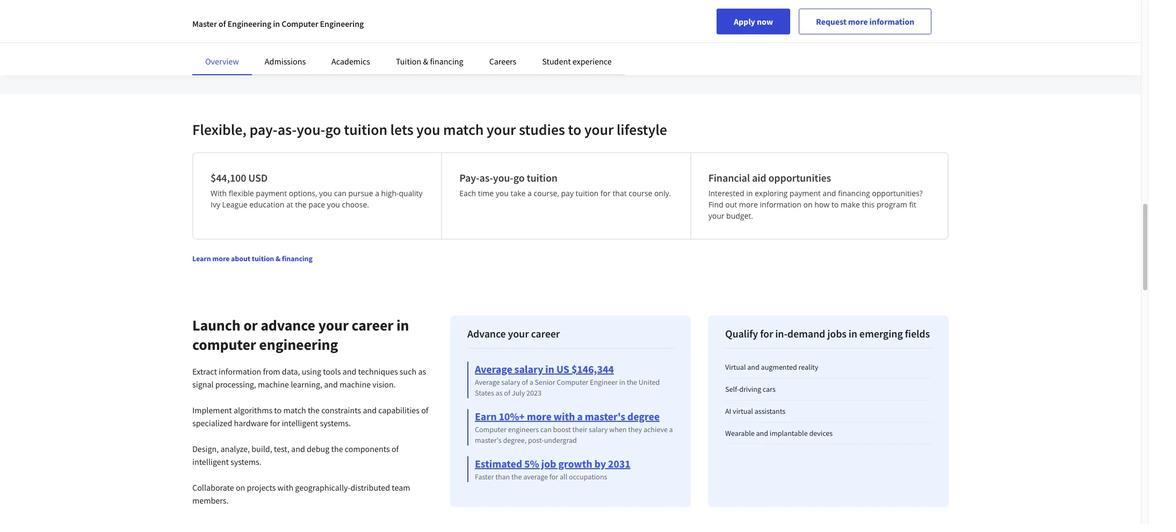 Task type: describe. For each thing, give the bounding box(es) containing it.
processing,
[[215, 379, 256, 390]]

1 average from the top
[[475, 362, 513, 376]]

launch or advance your career in computer engineering
[[192, 316, 409, 354]]

the inside "estimated 5% job growth by 2031 faster than the average for all occupations"
[[512, 472, 522, 482]]

achieve
[[644, 425, 668, 434]]

learn more  about tuition & financing
[[192, 254, 313, 263]]

0 horizontal spatial computer
[[282, 18, 319, 29]]

a inside $44,100 usd with flexible payment options, you can pursue a high-quality ivy league education at the pace you choose.
[[375, 188, 380, 198]]

in inside launch or advance your career in computer engineering
[[397, 316, 409, 335]]

degree
[[628, 410, 660, 423]]

salary inside earn 10%+ more with a master's degree computer engineers can boost their salary when they achieve a master's degree, post-undergrad
[[589, 425, 608, 434]]

fit
[[910, 199, 917, 210]]

about
[[231, 254, 251, 263]]

your inside launch or advance your career in computer engineering
[[318, 316, 349, 335]]

interested
[[709, 188, 745, 198]]

opportunities
[[769, 171, 832, 184]]

student experience link
[[543, 56, 612, 67]]

their
[[573, 425, 588, 434]]

advance
[[468, 327, 506, 340]]

tuition left lets
[[344, 120, 388, 139]]

when
[[610, 425, 627, 434]]

states
[[475, 388, 494, 398]]

choose.
[[342, 199, 369, 210]]

virtual
[[726, 362, 746, 372]]

or
[[244, 316, 258, 335]]

in up admissions
[[273, 18, 280, 29]]

you inside pay-as-you-go tuition each time you take a course, pay tuition for that course only.
[[496, 188, 509, 198]]

your inside the financial aid opportunities interested in exploring payment and financing opportunities? find out more information on how to make this program fit your budget.
[[709, 211, 725, 221]]

job
[[542, 457, 557, 470]]

advance your career
[[468, 327, 560, 340]]

systems. inside design, analyze, build, test, and debug the components of intelligent systems.
[[231, 456, 262, 467]]

financial aid opportunities list item
[[692, 153, 941, 239]]

estimated 5% job growth by 2031 faster than the average for all occupations
[[475, 457, 631, 482]]

lifestyle
[[617, 120, 668, 139]]

academics
[[332, 56, 370, 67]]

request more information button
[[799, 9, 932, 34]]

0 horizontal spatial as-
[[278, 120, 297, 139]]

boost
[[553, 425, 571, 434]]

as inside extract information from data, using tools and techniques such as signal processing, machine learning, and machine vision.
[[418, 366, 426, 377]]

ivy
[[211, 199, 220, 210]]

estimated 5% job growth by 2031 link
[[475, 457, 631, 470]]

and inside design, analyze, build, test, and debug the components of intelligent systems.
[[291, 443, 305, 454]]

more right learn
[[213, 254, 230, 263]]

financing inside the financial aid opportunities interested in exploring payment and financing opportunities? find out more information on how to make this program fit your budget.
[[839, 188, 871, 198]]

capabilities
[[379, 405, 420, 416]]

from
[[263, 366, 280, 377]]

information inside the financial aid opportunities interested in exploring payment and financing opportunities? find out more information on how to make this program fit your budget.
[[760, 199, 802, 210]]

now
[[757, 16, 774, 27]]

than
[[496, 472, 510, 482]]

tuition up course,
[[527, 171, 558, 184]]

your left studies
[[487, 120, 516, 139]]

tuition & financing link
[[396, 56, 464, 67]]

flexible,
[[192, 120, 247, 139]]

1 engineering from the left
[[228, 18, 272, 29]]

studies
[[519, 120, 565, 139]]

to inside implement algorithms to match the constraints and capabilities of specialized hardware for intelligent systems.
[[274, 405, 282, 416]]

in right jobs
[[849, 327, 858, 340]]

quality
[[399, 188, 423, 198]]

10%+
[[499, 410, 525, 423]]

augmented
[[762, 362, 798, 372]]

you up pace
[[319, 188, 332, 198]]

undergrad
[[544, 435, 577, 445]]

average
[[524, 472, 548, 482]]

implantable
[[770, 428, 808, 438]]

engineers
[[508, 425, 539, 434]]

apply
[[734, 16, 756, 27]]

wearable and implantable devices
[[726, 428, 833, 438]]

of inside design, analyze, build, test, and debug the components of intelligent systems.
[[392, 443, 399, 454]]

implement
[[192, 405, 232, 416]]

budget.
[[727, 211, 754, 221]]

as inside average salary in us $146,344 average salary of a senior computer engineer in the united states as of july 2023
[[496, 388, 503, 398]]

$146,344
[[572, 362, 614, 376]]

of left july
[[504, 388, 511, 398]]

for left in-
[[761, 327, 774, 340]]

a right the 'achieve'
[[670, 425, 673, 434]]

0 horizontal spatial go
[[326, 120, 341, 139]]

jobs
[[828, 327, 847, 340]]

lets
[[391, 120, 414, 139]]

learning,
[[291, 379, 323, 390]]

faster
[[475, 472, 494, 482]]

1 horizontal spatial career
[[531, 327, 560, 340]]

information inside extract information from data, using tools and techniques such as signal processing, machine learning, and machine vision.
[[219, 366, 261, 377]]

on inside collaborate on projects with geographically-distributed team members.
[[236, 482, 245, 493]]

data,
[[282, 366, 300, 377]]

cars
[[763, 384, 776, 394]]

you- inside pay-as-you-go tuition each time you take a course, pay tuition for that course only.
[[493, 171, 514, 184]]

in right the "engineer"
[[620, 377, 626, 387]]

1 machine from the left
[[258, 379, 289, 390]]

the inside average salary in us $146,344 average salary of a senior computer engineer in the united states as of july 2023
[[627, 377, 638, 387]]

algorithms
[[234, 405, 273, 416]]

of inside implement algorithms to match the constraints and capabilities of specialized hardware for intelligent systems.
[[422, 405, 429, 416]]

qualify
[[726, 327, 759, 340]]

intelligent inside implement algorithms to match the constraints and capabilities of specialized hardware for intelligent systems.
[[282, 418, 318, 428]]

5%
[[525, 457, 539, 470]]

0 vertical spatial match
[[443, 120, 484, 139]]

design,
[[192, 443, 219, 454]]

extract
[[192, 366, 217, 377]]

launch
[[192, 316, 241, 335]]

0 vertical spatial salary
[[515, 362, 544, 376]]

learn
[[192, 254, 211, 263]]

growth
[[559, 457, 593, 470]]

pay-as-you-go tuition each time you take a course, pay tuition for that course only.
[[460, 171, 672, 198]]

academics link
[[332, 56, 370, 67]]

2 machine from the left
[[340, 379, 371, 390]]

test,
[[274, 443, 290, 454]]

1 vertical spatial salary
[[502, 377, 521, 387]]

exploring
[[755, 188, 788, 198]]

with
[[211, 188, 227, 198]]

$44,100 usd list item
[[194, 153, 443, 239]]

driving
[[740, 384, 762, 394]]

you right pace
[[327, 199, 340, 210]]

the inside design, analyze, build, test, and debug the components of intelligent systems.
[[331, 443, 343, 454]]

a inside average salary in us $146,344 average salary of a senior computer engineer in the united states as of july 2023
[[530, 377, 534, 387]]

payment inside $44,100 usd with flexible payment options, you can pursue a high-quality ivy league education at the pace you choose.
[[256, 188, 287, 198]]

engineer
[[590, 377, 618, 387]]

at
[[286, 199, 293, 210]]

your right the "advance" in the bottom left of the page
[[508, 327, 529, 340]]

systems. inside implement algorithms to match the constraints and capabilities of specialized hardware for intelligent systems.
[[320, 418, 351, 428]]

projects
[[247, 482, 276, 493]]

pay-
[[460, 171, 480, 184]]

design, analyze, build, test, and debug the components of intelligent systems.
[[192, 443, 399, 467]]

tools
[[323, 366, 341, 377]]

degree,
[[503, 435, 527, 445]]

usd
[[248, 171, 268, 184]]

how
[[815, 199, 830, 210]]

pay-
[[250, 120, 278, 139]]



Task type: locate. For each thing, give the bounding box(es) containing it.
systems.
[[320, 418, 351, 428], [231, 456, 262, 467]]

members.
[[192, 495, 229, 506]]

0 vertical spatial information
[[870, 16, 915, 27]]

engineering
[[259, 335, 338, 354]]

senior
[[535, 377, 556, 387]]

0 horizontal spatial engineering
[[228, 18, 272, 29]]

in down aid
[[747, 188, 753, 198]]

1 vertical spatial match
[[284, 405, 306, 416]]

league
[[222, 199, 248, 210]]

0 vertical spatial can
[[334, 188, 347, 198]]

2 horizontal spatial to
[[832, 199, 839, 210]]

0 horizontal spatial as
[[418, 366, 426, 377]]

with for geographically-
[[278, 482, 294, 493]]

computer
[[192, 335, 256, 354]]

2 payment from the left
[[790, 188, 821, 198]]

1 payment from the left
[[256, 188, 287, 198]]

aid
[[753, 171, 767, 184]]

more up engineers
[[527, 410, 552, 423]]

list containing $44,100 usd
[[192, 152, 949, 240]]

in
[[273, 18, 280, 29], [747, 188, 753, 198], [397, 316, 409, 335], [849, 327, 858, 340], [546, 362, 555, 376], [620, 377, 626, 387]]

can up post-
[[541, 425, 552, 434]]

earn 10%+ more with a master's degree link
[[475, 410, 660, 423]]

2023
[[527, 388, 542, 398]]

1 horizontal spatial intelligent
[[282, 418, 318, 428]]

master's up when on the right bottom of the page
[[585, 410, 626, 423]]

a left high-
[[375, 188, 380, 198]]

to right how
[[832, 199, 839, 210]]

0 vertical spatial with
[[554, 410, 575, 423]]

on inside the financial aid opportunities interested in exploring payment and financing opportunities? find out more information on how to make this program fit your budget.
[[804, 199, 813, 210]]

0 vertical spatial you-
[[297, 120, 326, 139]]

in left us
[[546, 362, 555, 376]]

career inside launch or advance your career in computer engineering
[[352, 316, 394, 335]]

0 vertical spatial systems.
[[320, 418, 351, 428]]

education
[[250, 199, 285, 210]]

the right at
[[295, 199, 307, 210]]

the left united
[[627, 377, 638, 387]]

0 vertical spatial on
[[804, 199, 813, 210]]

vision.
[[373, 379, 396, 390]]

financing
[[430, 56, 464, 67], [839, 188, 871, 198], [282, 254, 313, 263]]

1 horizontal spatial financing
[[430, 56, 464, 67]]

components
[[345, 443, 390, 454]]

the inside $44,100 usd with flexible payment options, you can pursue a high-quality ivy league education at the pace you choose.
[[295, 199, 307, 210]]

with inside earn 10%+ more with a master's degree computer engineers can boost their salary when they achieve a master's degree, post-undergrad
[[554, 410, 575, 423]]

1 horizontal spatial match
[[443, 120, 484, 139]]

estimated
[[475, 457, 523, 470]]

career up techniques on the bottom left of the page
[[352, 316, 394, 335]]

go inside pay-as-you-go tuition each time you take a course, pay tuition for that course only.
[[514, 171, 525, 184]]

1 vertical spatial average
[[475, 377, 500, 387]]

1 vertical spatial &
[[276, 254, 281, 263]]

and right tools
[[343, 366, 357, 377]]

salary up july
[[502, 377, 521, 387]]

1 vertical spatial intelligent
[[192, 456, 229, 467]]

0 vertical spatial master's
[[585, 410, 626, 423]]

1 vertical spatial go
[[514, 171, 525, 184]]

july
[[512, 388, 525, 398]]

0 horizontal spatial match
[[284, 405, 306, 416]]

you
[[417, 120, 441, 139], [319, 188, 332, 198], [496, 188, 509, 198], [327, 199, 340, 210]]

2031
[[608, 457, 631, 470]]

of right the components on the left bottom of page
[[392, 443, 399, 454]]

1 vertical spatial systems.
[[231, 456, 262, 467]]

careers
[[490, 56, 517, 67]]

with
[[554, 410, 575, 423], [278, 482, 294, 493]]

1 horizontal spatial as-
[[480, 171, 493, 184]]

as- inside pay-as-you-go tuition each time you take a course, pay tuition for that course only.
[[480, 171, 493, 184]]

with for a
[[554, 410, 575, 423]]

computer inside average salary in us $146,344 average salary of a senior computer engineer in the united states as of july 2023
[[557, 377, 589, 387]]

2 vertical spatial information
[[219, 366, 261, 377]]

this
[[863, 199, 875, 210]]

0 horizontal spatial payment
[[256, 188, 287, 198]]

pace
[[309, 199, 325, 210]]

1 horizontal spatial to
[[568, 120, 582, 139]]

pursue
[[349, 188, 373, 198]]

1 horizontal spatial can
[[541, 425, 552, 434]]

your left lifestyle
[[585, 120, 614, 139]]

learn more  about tuition & financing link
[[192, 254, 313, 263]]

0 horizontal spatial financing
[[282, 254, 313, 263]]

0 vertical spatial &
[[423, 56, 429, 67]]

0 horizontal spatial information
[[219, 366, 261, 377]]

0 horizontal spatial intelligent
[[192, 456, 229, 467]]

0 horizontal spatial with
[[278, 482, 294, 493]]

0 vertical spatial computer
[[282, 18, 319, 29]]

can inside earn 10%+ more with a master's degree computer engineers can boost their salary when they achieve a master's degree, post-undergrad
[[541, 425, 552, 434]]

engineering
[[228, 18, 272, 29], [320, 18, 364, 29]]

match down 'learning,'
[[284, 405, 306, 416]]

intelligent
[[282, 418, 318, 428], [192, 456, 229, 467]]

payment inside the financial aid opportunities interested in exploring payment and financing opportunities? find out more information on how to make this program fit your budget.
[[790, 188, 821, 198]]

pay
[[562, 188, 574, 198]]

earn 10%+ more with a master's degree computer engineers can boost their salary when they achieve a master's degree, post-undergrad
[[475, 410, 673, 445]]

0 vertical spatial as
[[418, 366, 426, 377]]

tuition & financing
[[396, 56, 464, 67]]

and inside implement algorithms to match the constraints and capabilities of specialized hardware for intelligent systems.
[[363, 405, 377, 416]]

match up pay-
[[443, 120, 484, 139]]

0 horizontal spatial on
[[236, 482, 245, 493]]

virtual
[[733, 406, 754, 416]]

on left projects
[[236, 482, 245, 493]]

2 average from the top
[[475, 377, 500, 387]]

each
[[460, 188, 476, 198]]

tuition right about
[[252, 254, 274, 263]]

in inside the financial aid opportunities interested in exploring payment and financing opportunities? find out more information on how to make this program fit your budget.
[[747, 188, 753, 198]]

1 horizontal spatial &
[[423, 56, 429, 67]]

1 vertical spatial financing
[[839, 188, 871, 198]]

2 horizontal spatial computer
[[557, 377, 589, 387]]

1 horizontal spatial master's
[[585, 410, 626, 423]]

wearable
[[726, 428, 755, 438]]

0 vertical spatial intelligent
[[282, 418, 318, 428]]

payment up the 'education'
[[256, 188, 287, 198]]

devices
[[810, 428, 833, 438]]

1 vertical spatial computer
[[557, 377, 589, 387]]

of right capabilities
[[422, 405, 429, 416]]

career up average salary in us $146,344 "link"
[[531, 327, 560, 340]]

for
[[601, 188, 611, 198], [761, 327, 774, 340], [270, 418, 280, 428], [550, 472, 559, 482]]

by
[[595, 457, 606, 470]]

average salary in us $146,344 average salary of a senior computer engineer in the united states as of july 2023
[[475, 362, 660, 398]]

salary up senior
[[515, 362, 544, 376]]

1 horizontal spatial engineering
[[320, 18, 364, 29]]

more up budget.
[[740, 199, 758, 210]]

reality
[[799, 362, 819, 372]]

a inside pay-as-you-go tuition each time you take a course, pay tuition for that course only.
[[528, 188, 532, 198]]

your right advance
[[318, 316, 349, 335]]

request
[[817, 16, 847, 27]]

master of engineering in computer engineering
[[192, 18, 364, 29]]

1 horizontal spatial with
[[554, 410, 575, 423]]

and right constraints
[[363, 405, 377, 416]]

with right projects
[[278, 482, 294, 493]]

pay-as-you-go tuition list item
[[443, 153, 692, 239]]

1 horizontal spatial machine
[[340, 379, 371, 390]]

you left take
[[496, 188, 509, 198]]

a up their
[[577, 410, 583, 423]]

for right hardware
[[270, 418, 280, 428]]

you- up take
[[493, 171, 514, 184]]

can up choose.
[[334, 188, 347, 198]]

2 vertical spatial computer
[[475, 425, 507, 434]]

to right studies
[[568, 120, 582, 139]]

1 vertical spatial information
[[760, 199, 802, 210]]

0 vertical spatial financing
[[430, 56, 464, 67]]

0 horizontal spatial to
[[274, 405, 282, 416]]

for inside implement algorithms to match the constraints and capabilities of specialized hardware for intelligent systems.
[[270, 418, 280, 428]]

on
[[804, 199, 813, 210], [236, 482, 245, 493]]

more inside the financial aid opportunities interested in exploring payment and financing opportunities? find out more information on how to make this program fit your budget.
[[740, 199, 758, 210]]

tuition right pay
[[576, 188, 599, 198]]

payment down the opportunities at the top right
[[790, 188, 821, 198]]

the right than
[[512, 472, 522, 482]]

a right take
[[528, 188, 532, 198]]

1 vertical spatial master's
[[475, 435, 502, 445]]

find
[[709, 199, 724, 210]]

engineering up academics link
[[320, 18, 364, 29]]

intelligent inside design, analyze, build, test, and debug the components of intelligent systems.
[[192, 456, 229, 467]]

0 horizontal spatial master's
[[475, 435, 502, 445]]

1 vertical spatial to
[[832, 199, 839, 210]]

on left how
[[804, 199, 813, 210]]

your down find
[[709, 211, 725, 221]]

all
[[560, 472, 568, 482]]

apply now
[[734, 16, 774, 27]]

can inside $44,100 usd with flexible payment options, you can pursue a high-quality ivy league education at the pace you choose.
[[334, 188, 347, 198]]

1 vertical spatial as
[[496, 388, 503, 398]]

systems. down analyze,
[[231, 456, 262, 467]]

1 horizontal spatial on
[[804, 199, 813, 210]]

list
[[192, 152, 949, 240]]

0 horizontal spatial machine
[[258, 379, 289, 390]]

2 vertical spatial salary
[[589, 425, 608, 434]]

0 vertical spatial average
[[475, 362, 513, 376]]

0 horizontal spatial career
[[352, 316, 394, 335]]

more right request
[[849, 16, 868, 27]]

geographically-
[[295, 482, 351, 493]]

computer inside earn 10%+ more with a master's degree computer engineers can boost their salary when they achieve a master's degree, post-undergrad
[[475, 425, 507, 434]]

in-
[[776, 327, 788, 340]]

systems. down constraints
[[320, 418, 351, 428]]

with up boost
[[554, 410, 575, 423]]

intelligent up debug
[[282, 418, 318, 428]]

to inside the financial aid opportunities interested in exploring payment and financing opportunities? find out more information on how to make this program fit your budget.
[[832, 199, 839, 210]]

as right such
[[418, 366, 426, 377]]

1 vertical spatial as-
[[480, 171, 493, 184]]

1 horizontal spatial you-
[[493, 171, 514, 184]]

request more information
[[817, 16, 915, 27]]

1 vertical spatial on
[[236, 482, 245, 493]]

options,
[[289, 188, 317, 198]]

more inside earn 10%+ more with a master's degree computer engineers can boost their salary when they achieve a master's degree, post-undergrad
[[527, 410, 552, 423]]

1 horizontal spatial systems.
[[320, 418, 351, 428]]

0 horizontal spatial &
[[276, 254, 281, 263]]

for left all
[[550, 472, 559, 482]]

more inside button
[[849, 16, 868, 27]]

and right test,
[[291, 443, 305, 454]]

2 vertical spatial to
[[274, 405, 282, 416]]

and inside the financial aid opportunities interested in exploring payment and financing opportunities? find out more information on how to make this program fit your budget.
[[823, 188, 837, 198]]

and right virtual
[[748, 362, 760, 372]]

ai
[[726, 406, 732, 416]]

virtual and augmented reality
[[726, 362, 819, 372]]

1 horizontal spatial computer
[[475, 425, 507, 434]]

advance
[[261, 316, 316, 335]]

computer up admissions
[[282, 18, 319, 29]]

assistants
[[755, 406, 786, 416]]

1 vertical spatial you-
[[493, 171, 514, 184]]

the down 'learning,'
[[308, 405, 320, 416]]

with inside collaborate on projects with geographically-distributed team members.
[[278, 482, 294, 493]]

only.
[[655, 188, 672, 198]]

us
[[557, 362, 570, 376]]

as right states
[[496, 388, 503, 398]]

computer
[[282, 18, 319, 29], [557, 377, 589, 387], [475, 425, 507, 434]]

in up such
[[397, 316, 409, 335]]

of right master
[[219, 18, 226, 29]]

&
[[423, 56, 429, 67], [276, 254, 281, 263]]

0 horizontal spatial systems.
[[231, 456, 262, 467]]

machine down techniques on the bottom left of the page
[[340, 379, 371, 390]]

flexible, pay-as-you-go tuition lets you match your studies to your lifestyle
[[192, 120, 668, 139]]

machine down from
[[258, 379, 289, 390]]

average salary in us $146,344 link
[[475, 362, 614, 376]]

time
[[478, 188, 494, 198]]

1 horizontal spatial payment
[[790, 188, 821, 198]]

master's down the 'earn'
[[475, 435, 502, 445]]

engineering right master
[[228, 18, 272, 29]]

the right debug
[[331, 443, 343, 454]]

a up 2023
[[530, 377, 534, 387]]

demand
[[788, 327, 826, 340]]

1 horizontal spatial go
[[514, 171, 525, 184]]

2 engineering from the left
[[320, 18, 364, 29]]

high-
[[381, 188, 399, 198]]

and down tools
[[324, 379, 338, 390]]

2 horizontal spatial financing
[[839, 188, 871, 198]]

to
[[568, 120, 582, 139], [832, 199, 839, 210], [274, 405, 282, 416]]

analyze,
[[221, 443, 250, 454]]

match inside implement algorithms to match the constraints and capabilities of specialized hardware for intelligent systems.
[[284, 405, 306, 416]]

apply now button
[[717, 9, 791, 34]]

the inside implement algorithms to match the constraints and capabilities of specialized hardware for intelligent systems.
[[308, 405, 320, 416]]

$44,100
[[211, 171, 246, 184]]

and up how
[[823, 188, 837, 198]]

0 horizontal spatial you-
[[297, 120, 326, 139]]

0 horizontal spatial can
[[334, 188, 347, 198]]

0 vertical spatial as-
[[278, 120, 297, 139]]

salary right their
[[589, 425, 608, 434]]

1 horizontal spatial as
[[496, 388, 503, 398]]

for left that
[[601, 188, 611, 198]]

& right about
[[276, 254, 281, 263]]

course
[[629, 188, 653, 198]]

post-
[[528, 435, 544, 445]]

of up july
[[522, 377, 528, 387]]

student experience
[[543, 56, 612, 67]]

can
[[334, 188, 347, 198], [541, 425, 552, 434]]

and right wearable
[[757, 428, 769, 438]]

intelligent down design,
[[192, 456, 229, 467]]

0 vertical spatial to
[[568, 120, 582, 139]]

0 vertical spatial go
[[326, 120, 341, 139]]

information inside button
[[870, 16, 915, 27]]

careers link
[[490, 56, 517, 67]]

computer down us
[[557, 377, 589, 387]]

1 horizontal spatial information
[[760, 199, 802, 210]]

a
[[375, 188, 380, 198], [528, 188, 532, 198], [530, 377, 534, 387], [577, 410, 583, 423], [670, 425, 673, 434]]

extract information from data, using tools and techniques such as signal processing, machine learning, and machine vision.
[[192, 366, 426, 390]]

you- right 'pay-' on the left of page
[[297, 120, 326, 139]]

1 vertical spatial can
[[541, 425, 552, 434]]

2 vertical spatial financing
[[282, 254, 313, 263]]

to right algorithms
[[274, 405, 282, 416]]

computer down the 'earn'
[[475, 425, 507, 434]]

out
[[726, 199, 738, 210]]

you right lets
[[417, 120, 441, 139]]

financial aid opportunities interested in exploring payment and financing opportunities? find out more information on how to make this program fit your budget.
[[709, 171, 923, 221]]

they
[[629, 425, 642, 434]]

take
[[511, 188, 526, 198]]

for inside "estimated 5% job growth by 2031 faster than the average for all occupations"
[[550, 472, 559, 482]]

for inside pay-as-you-go tuition each time you take a course, pay tuition for that course only.
[[601, 188, 611, 198]]

& right tuition
[[423, 56, 429, 67]]

2 horizontal spatial information
[[870, 16, 915, 27]]

techniques
[[358, 366, 398, 377]]

1 vertical spatial with
[[278, 482, 294, 493]]



Task type: vqa. For each thing, say whether or not it's contained in the screenshot.


